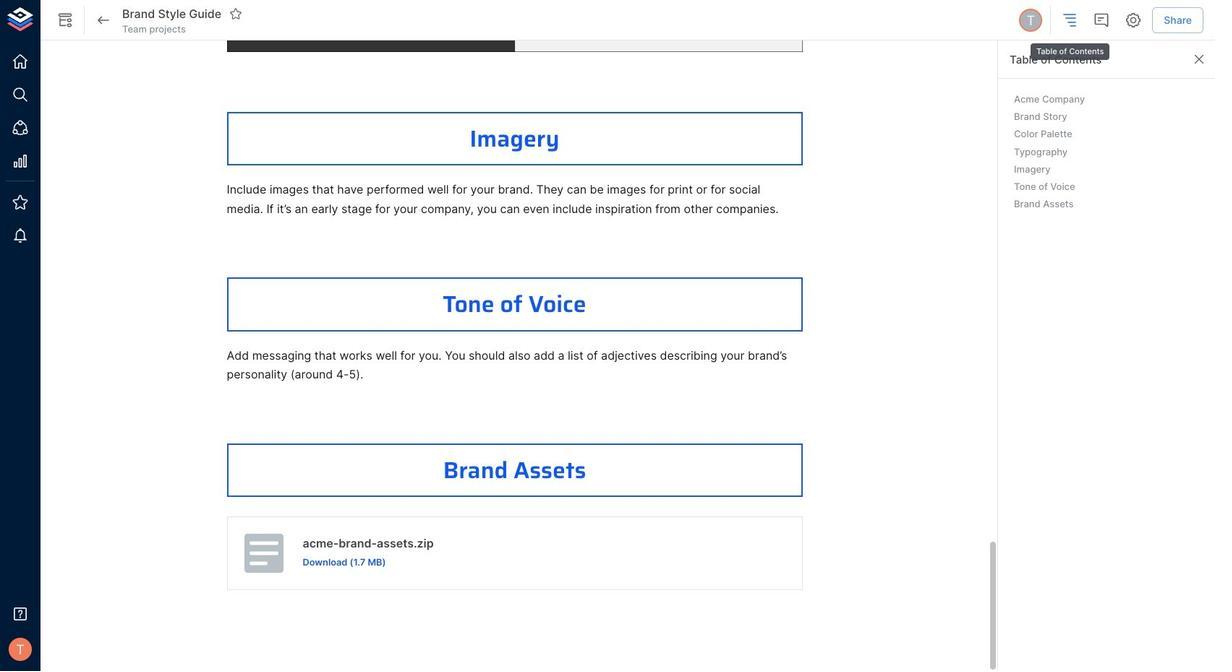 Task type: vqa. For each thing, say whether or not it's contained in the screenshot.
Table of Contents image
yes



Task type: describe. For each thing, give the bounding box(es) containing it.
comments image
[[1093, 12, 1110, 29]]

settings image
[[1125, 12, 1142, 29]]

table of contents image
[[1061, 12, 1079, 29]]

go back image
[[95, 12, 112, 29]]



Task type: locate. For each thing, give the bounding box(es) containing it.
favorite image
[[229, 7, 242, 20]]

show wiki image
[[56, 12, 74, 29]]

tooltip
[[1029, 33, 1111, 62]]



